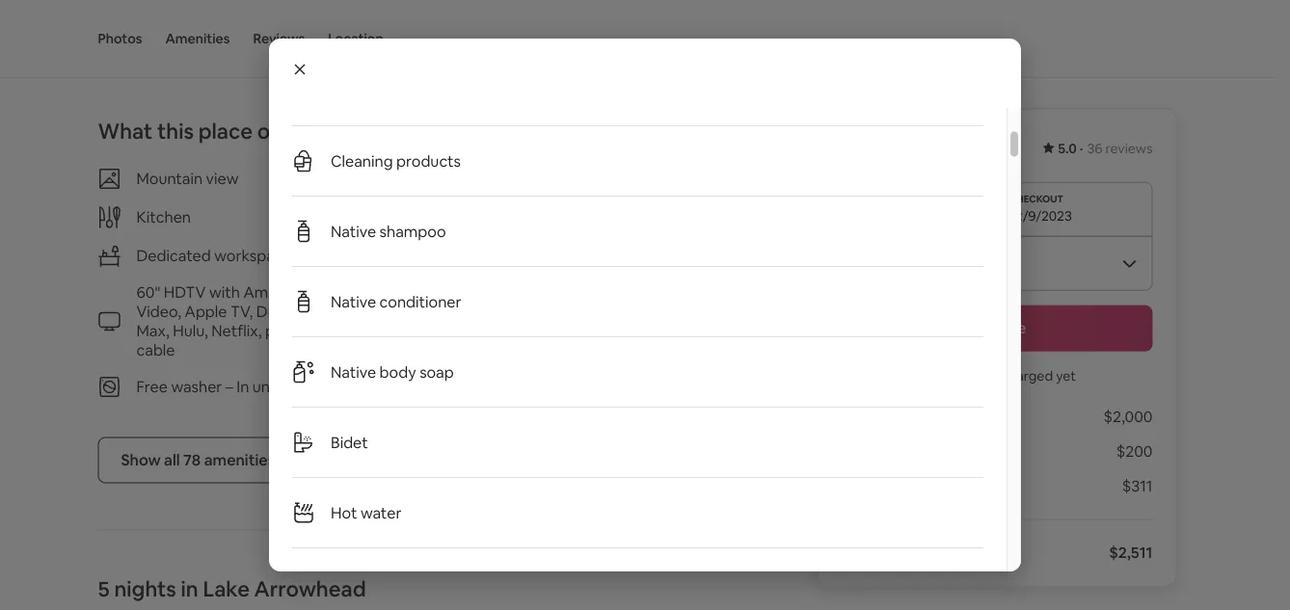 Task type: locate. For each thing, give the bounding box(es) containing it.
taxes
[[933, 543, 973, 563]]

0 horizontal spatial bed,
[[136, 8, 163, 26]]

1 king bed, 1 floor mattress for first 1 king bed, 1 floor mattress button from the left
[[98, 8, 262, 26]]

–
[[225, 377, 233, 397]]

disney+,
[[256, 302, 317, 322]]

won't
[[944, 367, 979, 384]]

1 horizontal spatial 1 king bed, 1 floor mattress
[[421, 8, 585, 26]]

2 1 from the left
[[166, 8, 172, 26]]

native left body
[[331, 362, 376, 382]]

king up photos
[[106, 8, 133, 26]]

king right location button
[[429, 8, 455, 26]]

total before taxes
[[842, 543, 973, 563]]

premium
[[265, 321, 329, 341]]

36
[[1087, 140, 1103, 157]]

free
[[136, 377, 168, 397]]

1 horizontal spatial bed,
[[458, 8, 486, 26]]

apple
[[185, 302, 227, 322]]

service
[[893, 476, 944, 496]]

2 1 king bed, 1 floor mattress from the left
[[421, 8, 585, 26]]

2 native from the top
[[331, 292, 376, 311]]

1 horizontal spatial mattress
[[530, 8, 585, 26]]

0 horizontal spatial 5
[[98, 576, 110, 603]]

total
[[842, 543, 878, 563]]

0 horizontal spatial king
[[106, 8, 133, 26]]

1 vertical spatial 5
[[98, 576, 110, 603]]

unit
[[252, 377, 280, 397]]

native
[[331, 221, 376, 241], [331, 292, 376, 311], [331, 362, 376, 382]]

netflix,
[[211, 321, 262, 341]]

$200
[[1116, 442, 1153, 461]]

native for native conditioner
[[331, 292, 376, 311]]

1 horizontal spatial 1 king bed, 1 floor mattress button
[[421, 0, 728, 26]]

x
[[882, 407, 890, 427]]

1 native from the top
[[331, 221, 376, 241]]

nights
[[905, 407, 949, 427], [114, 576, 176, 603]]

native for native shampoo
[[331, 221, 376, 241]]

5.0
[[1058, 140, 1077, 157]]

view
[[206, 169, 239, 189]]

1 vertical spatial native
[[331, 292, 376, 311]]

video,
[[136, 302, 181, 322]]

fee
[[947, 476, 971, 496]]

offers
[[257, 118, 316, 145]]

prime
[[305, 283, 346, 302]]

1 horizontal spatial king
[[429, 8, 455, 26]]

0 horizontal spatial floor
[[175, 8, 204, 26]]

2 floor from the left
[[498, 8, 527, 26]]

5 left in
[[98, 576, 110, 603]]

location
[[328, 30, 383, 47]]

cleaning
[[331, 151, 393, 171]]

5 right x
[[893, 407, 902, 427]]

hot water
[[331, 503, 401, 523]]

max,
[[136, 321, 169, 341]]

bed,
[[136, 8, 163, 26], [458, 8, 486, 26]]

1 horizontal spatial 5
[[893, 407, 902, 427]]

2 mattress from the left
[[530, 8, 585, 26]]

1 floor from the left
[[175, 8, 204, 26]]

0 horizontal spatial mattress
[[207, 8, 262, 26]]

king
[[106, 8, 133, 26], [429, 8, 455, 26]]

place
[[198, 118, 253, 145]]

what
[[98, 118, 153, 145]]

2 king from the left
[[429, 8, 455, 26]]

bed, for second 1 king bed, 1 floor mattress button from the left
[[458, 8, 486, 26]]

1 1 king bed, 1 floor mattress from the left
[[98, 8, 262, 26]]

1 vertical spatial nights
[[114, 576, 176, 603]]

charged
[[1001, 367, 1053, 384]]

0 horizontal spatial 1 king bed, 1 floor mattress button
[[98, 0, 405, 26]]

nights right x
[[905, 407, 949, 427]]

1 mattress from the left
[[207, 8, 262, 26]]

location button
[[328, 0, 383, 77]]

0 vertical spatial native
[[331, 221, 376, 241]]

$400
[[842, 407, 879, 427]]

0 vertical spatial nights
[[905, 407, 949, 427]]

mountain view
[[136, 169, 239, 189]]

0 horizontal spatial nights
[[114, 576, 176, 603]]

3 1 from the left
[[421, 8, 426, 26]]

5 nights in lake arrowhead
[[98, 576, 366, 603]]

hdtv
[[164, 283, 206, 302]]

all
[[164, 450, 180, 470]]

native body soap
[[331, 362, 454, 382]]

hbo
[[320, 302, 353, 322]]

shampoo
[[379, 221, 446, 241]]

1 king bed, 1 floor mattress button
[[98, 0, 405, 26], [421, 0, 728, 26]]

mattress for first 1 king bed, 1 floor mattress button from the left
[[207, 8, 262, 26]]

2 vertical spatial native
[[331, 362, 376, 382]]

native left conditioner
[[331, 292, 376, 311]]

what this place offers dialog
[[269, 4, 1021, 610]]

$2,511
[[1109, 543, 1153, 563]]

yet
[[1056, 367, 1076, 384]]

1 king bed, 1 floor mattress
[[98, 8, 262, 26], [421, 8, 585, 26]]

native left "shampoo"
[[331, 221, 376, 241]]

in
[[237, 377, 249, 397]]

lake
[[203, 576, 250, 603]]

1 king bed, 1 floor mattress for second 1 king bed, 1 floor mattress button from the left
[[421, 8, 585, 26]]

5
[[893, 407, 902, 427], [98, 576, 110, 603]]

airbnb
[[842, 476, 890, 496]]

with
[[209, 283, 240, 302]]

body
[[379, 362, 416, 382]]

2 bed, from the left
[[458, 8, 486, 26]]

amenities
[[204, 450, 275, 470]]

5.0 · 36 reviews
[[1058, 140, 1153, 157]]

nights left in
[[114, 576, 176, 603]]

0 horizontal spatial 1 king bed, 1 floor mattress
[[98, 8, 262, 26]]

0 vertical spatial 5
[[893, 407, 902, 427]]

1 horizontal spatial floor
[[498, 8, 527, 26]]

$2,000
[[1104, 407, 1153, 427]]

3 native from the top
[[331, 362, 376, 382]]

airbnb service fee
[[842, 476, 971, 496]]

1 bed, from the left
[[136, 8, 163, 26]]

cleaning products
[[331, 151, 461, 171]]

photos button
[[98, 0, 142, 77]]

60" hdtv with amazon prime video, apple tv, disney+, hbo max, hulu, netflix, premium cable
[[136, 283, 353, 360]]

reserve button
[[842, 305, 1153, 351]]

ev charger - level 2
[[459, 285, 593, 304]]

conditioner
[[379, 292, 461, 311]]

1 king from the left
[[106, 8, 133, 26]]

mountain
[[136, 169, 203, 189]]



Task type: describe. For each thing, give the bounding box(es) containing it.
show all 78 amenities button
[[98, 437, 298, 484]]

floor for second 1 king bed, 1 floor mattress button from the left
[[498, 8, 527, 26]]

1 1 from the left
[[98, 8, 103, 26]]

reviews
[[253, 30, 305, 47]]

amazon
[[243, 283, 302, 302]]

60"
[[136, 283, 160, 302]]

arrowhead
[[254, 576, 366, 603]]

be
[[982, 367, 998, 384]]

you
[[918, 367, 941, 384]]

ev
[[459, 285, 478, 304]]

native shampoo
[[331, 221, 446, 241]]

bed, for first 1 king bed, 1 floor mattress button from the left
[[136, 8, 163, 26]]

-
[[540, 285, 546, 304]]

$400 x 5 nights
[[842, 407, 949, 427]]

you won't be charged yet
[[918, 367, 1076, 384]]

workspace
[[214, 246, 292, 266]]

products
[[396, 151, 461, 171]]

dedicated workspace
[[136, 246, 292, 266]]

12/9/2023 button
[[842, 182, 1153, 236]]

4 1 from the left
[[489, 8, 495, 26]]

free washer – in unit
[[136, 377, 280, 397]]

washer
[[171, 377, 222, 397]]

cable
[[136, 341, 175, 360]]

soap
[[420, 362, 454, 382]]

$311
[[1122, 476, 1153, 496]]

level
[[549, 285, 581, 304]]

kitchen
[[136, 208, 191, 227]]

native for native body soap
[[331, 362, 376, 382]]

1 1 king bed, 1 floor mattress button from the left
[[98, 0, 405, 26]]

water
[[361, 503, 401, 523]]

dedicated
[[136, 246, 211, 266]]

show all 78 amenities
[[121, 450, 275, 470]]

king for second 1 king bed, 1 floor mattress button from the left
[[429, 8, 455, 26]]

show
[[121, 450, 161, 470]]

hot
[[331, 503, 357, 523]]

1 horizontal spatial nights
[[905, 407, 949, 427]]

floor for first 1 king bed, 1 floor mattress button from the left
[[175, 8, 204, 26]]

reviews
[[1105, 140, 1153, 157]]

amenities
[[165, 30, 230, 47]]

amenities button
[[165, 0, 230, 77]]

2
[[585, 285, 593, 304]]

before
[[881, 543, 930, 563]]

photos
[[98, 30, 142, 47]]

2 1 king bed, 1 floor mattress button from the left
[[421, 0, 728, 26]]

mattress for second 1 king bed, 1 floor mattress button from the left
[[530, 8, 585, 26]]

hulu,
[[173, 321, 208, 341]]

·
[[1080, 140, 1083, 157]]

what this place offers
[[98, 118, 316, 145]]

this
[[157, 118, 194, 145]]

bidet
[[331, 432, 368, 452]]

king for first 1 king bed, 1 floor mattress button from the left
[[106, 8, 133, 26]]

reviews button
[[253, 0, 305, 77]]

tv,
[[230, 302, 253, 322]]

native conditioner
[[331, 292, 461, 311]]

reserve
[[968, 318, 1026, 338]]

charger
[[482, 285, 537, 304]]

78
[[183, 450, 201, 470]]

in
[[181, 576, 198, 603]]

12/9/2023
[[1009, 207, 1072, 224]]



Task type: vqa. For each thing, say whether or not it's contained in the screenshot.
the
no



